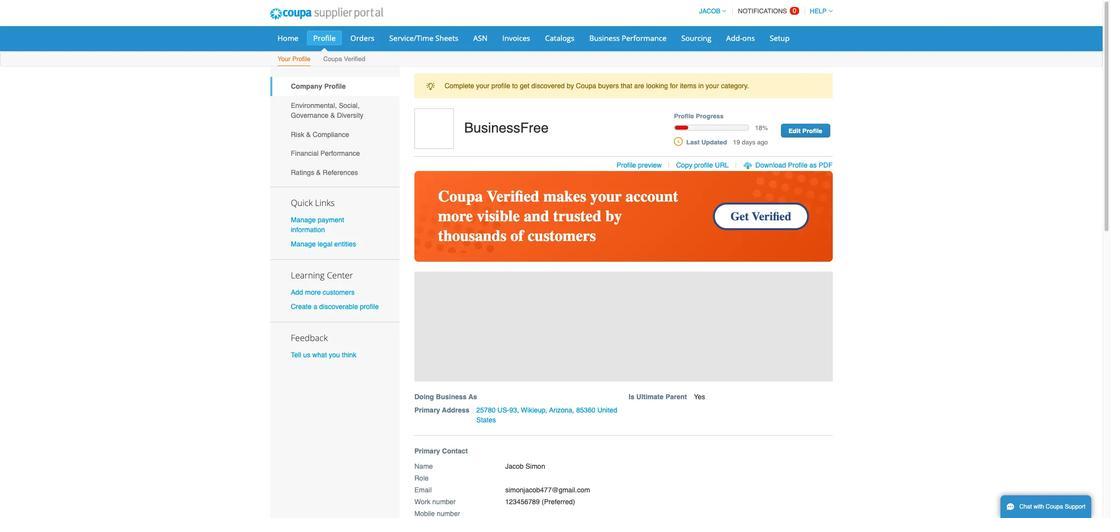Task type: locate. For each thing, give the bounding box(es) containing it.
asn
[[474, 33, 488, 43]]

navigation
[[695, 1, 833, 21]]

complete your profile to get discovered by coupa buyers that are looking for items in your category.
[[445, 82, 749, 90]]

doing business as
[[415, 393, 477, 401]]

customers
[[323, 289, 355, 297]]

your
[[278, 55, 291, 63]]

ago
[[758, 138, 768, 146]]

primary contact
[[415, 448, 468, 455]]

& left diversity
[[331, 112, 335, 119]]

orders
[[351, 33, 375, 43]]

environmental, social, governance & diversity link
[[270, 96, 400, 125]]

manage for manage payment information
[[291, 216, 316, 224]]

& inside ratings & references link
[[316, 169, 321, 177]]

references
[[323, 169, 358, 177]]

1 horizontal spatial coupa
[[576, 82, 597, 90]]

your profile
[[278, 55, 311, 63]]

environmental, social, governance & diversity
[[291, 102, 364, 119]]

manage for manage legal entities
[[291, 240, 316, 248]]

2 primary from the top
[[415, 448, 440, 455]]

number for work number
[[433, 498, 456, 506]]

primary for primary address
[[415, 407, 440, 415]]

1 vertical spatial manage
[[291, 240, 316, 248]]

1 horizontal spatial profile
[[492, 82, 511, 90]]

profile down coupa supplier portal image
[[313, 33, 336, 43]]

your right in
[[706, 82, 720, 90]]

manage inside manage payment information
[[291, 216, 316, 224]]

diversity
[[337, 112, 364, 119]]

manage down information
[[291, 240, 316, 248]]

progress
[[696, 113, 724, 120]]

jacob left simon
[[506, 463, 524, 471]]

role
[[415, 475, 429, 483]]

2 vertical spatial &
[[316, 169, 321, 177]]

1 vertical spatial business
[[436, 393, 467, 401]]

0 vertical spatial performance
[[622, 33, 667, 43]]

primary down doing
[[415, 407, 440, 415]]

united
[[598, 407, 618, 415]]

coupa right "with"
[[1046, 504, 1064, 511]]

business up address
[[436, 393, 467, 401]]

0 vertical spatial primary
[[415, 407, 440, 415]]

invoices link
[[496, 31, 537, 45]]

2 horizontal spatial profile
[[695, 161, 713, 169]]

manage legal entities
[[291, 240, 356, 248]]

support
[[1066, 504, 1086, 511]]

your right complete
[[476, 82, 490, 90]]

discoverable
[[319, 303, 358, 311]]

complete your profile to get discovered by coupa buyers that are looking for items in your category. alert
[[415, 74, 833, 98]]

coupa
[[323, 55, 342, 63], [576, 82, 597, 90], [1046, 504, 1064, 511]]

2 horizontal spatial coupa
[[1046, 504, 1064, 511]]

asn link
[[467, 31, 494, 45]]

1 vertical spatial coupa
[[576, 82, 597, 90]]

businessfree
[[465, 120, 549, 136]]

address
[[442, 407, 470, 415]]

primary for primary contact
[[415, 448, 440, 455]]

1 vertical spatial jacob
[[506, 463, 524, 471]]

your profile link
[[277, 53, 311, 66]]

& for compliance
[[306, 131, 311, 139]]

1 horizontal spatial business
[[590, 33, 620, 43]]

in
[[699, 82, 704, 90]]

financial performance link
[[270, 144, 400, 163]]

0 horizontal spatial jacob
[[506, 463, 524, 471]]

download profile as pdf
[[756, 161, 833, 169]]

0 horizontal spatial your
[[476, 82, 490, 90]]

service/time sheets
[[390, 33, 459, 43]]

number up mobile number
[[433, 498, 456, 506]]

2 vertical spatial profile
[[360, 303, 379, 311]]

mobile
[[415, 510, 435, 518]]

manage
[[291, 216, 316, 224], [291, 240, 316, 248]]

payment
[[318, 216, 344, 224]]

& inside environmental, social, governance & diversity
[[331, 112, 335, 119]]

primary address
[[415, 407, 470, 415]]

jacob for jacob simon
[[506, 463, 524, 471]]

profile right discoverable
[[360, 303, 379, 311]]

profile
[[313, 33, 336, 43], [292, 55, 311, 63], [324, 83, 346, 91], [675, 113, 695, 120], [803, 127, 823, 135], [617, 161, 637, 169], [789, 161, 808, 169]]

25780 us-93, wikieup, arizona, 85360 united states link
[[477, 407, 618, 424]]

ultimate
[[637, 393, 664, 401]]

pdf
[[819, 161, 833, 169]]

& inside risk & compliance link
[[306, 131, 311, 139]]

25780
[[477, 407, 496, 415]]

coupa right by
[[576, 82, 597, 90]]

0 vertical spatial profile
[[492, 82, 511, 90]]

0 vertical spatial number
[[433, 498, 456, 506]]

business inside banner
[[436, 393, 467, 401]]

copy profile url button
[[677, 160, 729, 170]]

sourcing
[[682, 33, 712, 43]]

performance for financial performance
[[321, 150, 360, 158]]

home
[[278, 33, 299, 43]]

2 horizontal spatial &
[[331, 112, 335, 119]]

quick links
[[291, 197, 335, 209]]

2 manage from the top
[[291, 240, 316, 248]]

complete
[[445, 82, 474, 90]]

number down work number
[[437, 510, 460, 518]]

businessfree image
[[415, 109, 454, 149]]

0 vertical spatial manage
[[291, 216, 316, 224]]

ratings
[[291, 169, 314, 177]]

are
[[635, 82, 645, 90]]

profile progress
[[675, 113, 724, 120]]

download profile as pdf button
[[756, 160, 833, 170]]

0 vertical spatial &
[[331, 112, 335, 119]]

create a discoverable profile
[[291, 303, 379, 311]]

sourcing link
[[675, 31, 718, 45]]

social,
[[339, 102, 360, 110]]

add more customers link
[[291, 289, 355, 297]]

performance inside "link"
[[321, 150, 360, 158]]

& right risk
[[306, 131, 311, 139]]

url
[[715, 161, 729, 169]]

profile right edit
[[803, 127, 823, 135]]

simon
[[526, 463, 546, 471]]

0 horizontal spatial performance
[[321, 150, 360, 158]]

profile left the to
[[492, 82, 511, 90]]

profile left as
[[789, 161, 808, 169]]

0 horizontal spatial business
[[436, 393, 467, 401]]

1 horizontal spatial performance
[[622, 33, 667, 43]]

discovered
[[532, 82, 565, 90]]

0 vertical spatial coupa
[[323, 55, 342, 63]]

name
[[415, 463, 433, 471]]

setup
[[770, 33, 790, 43]]

invoices
[[503, 33, 531, 43]]

last
[[687, 138, 700, 146]]

1 vertical spatial &
[[306, 131, 311, 139]]

background image
[[415, 272, 833, 382]]

performance up are
[[622, 33, 667, 43]]

for
[[670, 82, 679, 90]]

1 horizontal spatial &
[[316, 169, 321, 177]]

primary
[[415, 407, 440, 415], [415, 448, 440, 455]]

work number
[[415, 498, 456, 506]]

coupa supplier portal image
[[263, 1, 390, 26]]

tell
[[291, 352, 301, 360]]

1 horizontal spatial jacob
[[700, 7, 721, 15]]

jacob up sourcing
[[700, 7, 721, 15]]

1 manage from the top
[[291, 216, 316, 224]]

0 vertical spatial jacob
[[700, 7, 721, 15]]

looking
[[647, 82, 669, 90]]

profile left url
[[695, 161, 713, 169]]

primary up name
[[415, 448, 440, 455]]

(preferred)
[[542, 498, 575, 506]]

1 vertical spatial number
[[437, 510, 460, 518]]

manage payment information link
[[291, 216, 344, 234]]

simonjacob477@gmail.com
[[506, 487, 591, 494]]

& right ratings
[[316, 169, 321, 177]]

entities
[[334, 240, 356, 248]]

primary inside businessfree banner
[[415, 407, 440, 415]]

0 vertical spatial business
[[590, 33, 620, 43]]

profile left progress
[[675, 113, 695, 120]]

edit profile link
[[781, 124, 831, 138]]

coupa left 'verified' at the top left of the page
[[323, 55, 342, 63]]

1 vertical spatial primary
[[415, 448, 440, 455]]

1 primary from the top
[[415, 407, 440, 415]]

service/time sheets link
[[383, 31, 465, 45]]

profile preview
[[617, 161, 662, 169]]

1 vertical spatial profile
[[695, 161, 713, 169]]

manage up information
[[291, 216, 316, 224]]

your
[[476, 82, 490, 90], [706, 82, 720, 90]]

performance up references
[[321, 150, 360, 158]]

1 vertical spatial performance
[[321, 150, 360, 158]]

verified
[[344, 55, 366, 63]]

0 horizontal spatial &
[[306, 131, 311, 139]]

1 horizontal spatial your
[[706, 82, 720, 90]]

2 vertical spatial coupa
[[1046, 504, 1064, 511]]

0 horizontal spatial coupa
[[323, 55, 342, 63]]

2 your from the left
[[706, 82, 720, 90]]

business right catalogs at the top of the page
[[590, 33, 620, 43]]



Task type: describe. For each thing, give the bounding box(es) containing it.
19
[[733, 138, 741, 146]]

add-ons link
[[720, 31, 762, 45]]

home link
[[271, 31, 305, 45]]

25780 us-93, wikieup, arizona, 85360 united states
[[477, 407, 618, 424]]

doing
[[415, 393, 434, 401]]

tell us what you think button
[[291, 351, 357, 361]]

governance
[[291, 112, 329, 119]]

as
[[469, 393, 477, 401]]

add-
[[727, 33, 743, 43]]

number for mobile number
[[437, 510, 460, 518]]

85360
[[577, 407, 596, 415]]

coupa inside alert
[[576, 82, 597, 90]]

coupa verified link
[[323, 53, 366, 66]]

manage legal entities link
[[291, 240, 356, 248]]

mobile number
[[415, 510, 460, 518]]

days
[[742, 138, 756, 146]]

0
[[793, 7, 797, 14]]

performance for business performance
[[622, 33, 667, 43]]

& for references
[[316, 169, 321, 177]]

chat
[[1020, 504, 1033, 511]]

risk
[[291, 131, 304, 139]]

profile inside alert
[[492, 82, 511, 90]]

profile inside button
[[695, 161, 713, 169]]

profile right the your
[[292, 55, 311, 63]]

business performance
[[590, 33, 667, 43]]

wikieup,
[[521, 407, 548, 415]]

work
[[415, 498, 431, 506]]

business performance link
[[583, 31, 673, 45]]

buyers
[[599, 82, 619, 90]]

with
[[1034, 504, 1045, 511]]

orders link
[[344, 31, 381, 45]]

ons
[[743, 33, 755, 43]]

1 your from the left
[[476, 82, 490, 90]]

last updated
[[687, 138, 728, 146]]

that
[[621, 82, 633, 90]]

quick
[[291, 197, 313, 209]]

create a discoverable profile link
[[291, 303, 379, 311]]

profile preview link
[[617, 161, 662, 169]]

jacob link
[[695, 7, 727, 15]]

sheets
[[436, 33, 459, 43]]

financial performance
[[291, 150, 360, 158]]

email
[[415, 487, 432, 494]]

chat with coupa support
[[1020, 504, 1086, 511]]

profile left preview
[[617, 161, 637, 169]]

information
[[291, 226, 325, 234]]

ratings & references link
[[270, 163, 400, 182]]

chat with coupa support button
[[1001, 496, 1092, 519]]

parent
[[666, 393, 687, 401]]

coupa verified
[[323, 55, 366, 63]]

navigation containing notifications 0
[[695, 1, 833, 21]]

123456789
[[506, 498, 540, 506]]

download
[[756, 161, 787, 169]]

jacob for jacob
[[700, 7, 721, 15]]

as
[[810, 161, 817, 169]]

updated
[[702, 138, 728, 146]]

notifications 0
[[739, 7, 797, 15]]

by
[[567, 82, 574, 90]]

18%
[[756, 124, 768, 132]]

copy profile url
[[677, 161, 729, 169]]

feedback
[[291, 332, 328, 344]]

learning center
[[291, 270, 353, 281]]

what
[[313, 352, 327, 360]]

to
[[513, 82, 518, 90]]

catalogs link
[[539, 31, 581, 45]]

company profile
[[291, 83, 346, 91]]

legal
[[318, 240, 333, 248]]

us
[[303, 352, 311, 360]]

you
[[329, 352, 340, 360]]

learning
[[291, 270, 325, 281]]

0 horizontal spatial profile
[[360, 303, 379, 311]]

environmental,
[[291, 102, 337, 110]]

company profile link
[[270, 77, 400, 96]]

ratings & references
[[291, 169, 358, 177]]

catalogs
[[545, 33, 575, 43]]

coupa inside button
[[1046, 504, 1064, 511]]

center
[[327, 270, 353, 281]]

notifications
[[739, 7, 788, 15]]

setup link
[[764, 31, 797, 45]]

financial
[[291, 150, 319, 158]]

company
[[291, 83, 323, 91]]

profile inside button
[[789, 161, 808, 169]]

edit profile
[[789, 127, 823, 135]]

help link
[[806, 7, 833, 15]]

19 days ago
[[733, 138, 768, 146]]

think
[[342, 352, 357, 360]]

profile up the social,
[[324, 83, 346, 91]]

businessfree banner
[[411, 109, 843, 436]]

states
[[477, 416, 496, 424]]

category.
[[722, 82, 749, 90]]

preview
[[638, 161, 662, 169]]

manage payment information
[[291, 216, 344, 234]]

add-ons
[[727, 33, 755, 43]]



Task type: vqa. For each thing, say whether or not it's contained in the screenshot.
'1234'
no



